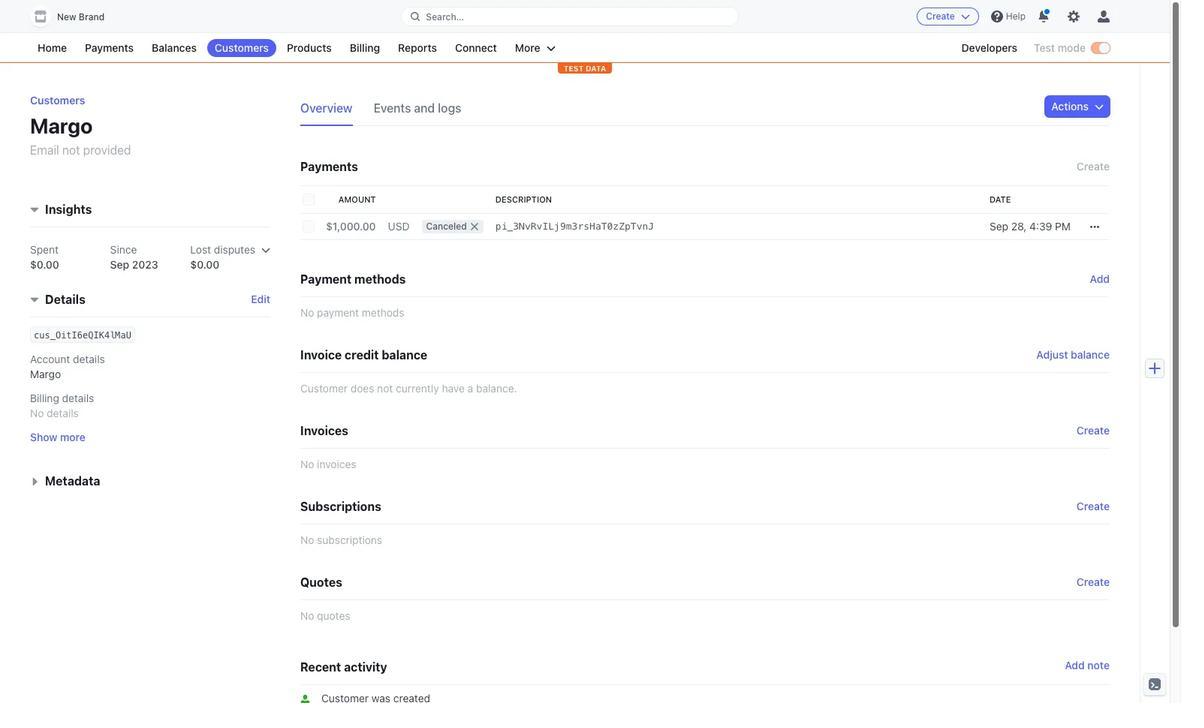 Task type: locate. For each thing, give the bounding box(es) containing it.
adjust balance
[[1037, 348, 1110, 361]]

payments
[[85, 41, 134, 54], [300, 160, 358, 173]]

1 horizontal spatial balance
[[1071, 348, 1110, 361]]

does
[[351, 382, 374, 395]]

1 create link from the top
[[1077, 424, 1110, 439]]

canceled
[[426, 221, 467, 232]]

customers
[[215, 41, 269, 54], [30, 94, 85, 107]]

reports
[[398, 41, 437, 54]]

adjust
[[1037, 348, 1068, 361]]

$0.00 down spent
[[30, 259, 59, 271]]

credit
[[345, 348, 379, 362]]

have
[[442, 382, 465, 395]]

$0.00
[[30, 259, 59, 271], [190, 259, 219, 271]]

1 horizontal spatial not
[[377, 382, 393, 395]]

1 vertical spatial not
[[377, 382, 393, 395]]

no
[[300, 306, 314, 319], [30, 407, 44, 420], [300, 458, 314, 471], [300, 534, 314, 547], [300, 610, 314, 623]]

2 $0.00 from the left
[[190, 259, 219, 271]]

payments link
[[77, 39, 141, 57]]

2 create link from the top
[[1077, 575, 1110, 590]]

add
[[1090, 273, 1110, 285], [1065, 659, 1085, 672]]

create link for quotes
[[1077, 575, 1110, 590]]

0 vertical spatial create link
[[1077, 424, 1110, 439]]

margo down account
[[30, 368, 61, 381]]

payment
[[317, 306, 359, 319]]

customers up email
[[30, 94, 85, 107]]

customers inside customers margo email not provided
[[30, 94, 85, 107]]

connect
[[455, 41, 497, 54]]

not right does
[[377, 382, 393, 395]]

margo inside customers margo email not provided
[[30, 113, 93, 138]]

balance right 'adjust'
[[1071, 348, 1110, 361]]

details inside account details margo
[[73, 353, 105, 366]]

1 horizontal spatial customers link
[[207, 39, 276, 57]]

logs
[[438, 101, 461, 115]]

add for add
[[1090, 273, 1110, 285]]

payments up 'amount'
[[300, 160, 358, 173]]

billing down account details margo
[[30, 392, 59, 405]]

and
[[414, 101, 435, 115]]

no left invoices
[[300, 458, 314, 471]]

details down cus_oiti6eqik4lmau
[[73, 353, 105, 366]]

1 horizontal spatial payments
[[300, 160, 358, 173]]

2023
[[132, 259, 158, 271]]

customers link up email
[[30, 94, 85, 107]]

1 vertical spatial margo
[[30, 368, 61, 381]]

invoices
[[300, 424, 348, 438]]

billing left reports
[[350, 41, 380, 54]]

add down svg image
[[1090, 273, 1110, 285]]

customers link
[[207, 39, 276, 57], [30, 94, 85, 107]]

not right email
[[62, 143, 80, 157]]

home
[[38, 41, 67, 54]]

0 vertical spatial not
[[62, 143, 80, 157]]

note
[[1088, 659, 1110, 672]]

billing for billing
[[350, 41, 380, 54]]

1 balance from the left
[[382, 348, 427, 362]]

1 vertical spatial customers link
[[30, 94, 85, 107]]

amount
[[338, 194, 376, 204]]

0 vertical spatial details
[[73, 353, 105, 366]]

0 horizontal spatial billing
[[30, 392, 59, 405]]

0 vertical spatial sep
[[990, 220, 1009, 233]]

no left "quotes"
[[300, 610, 314, 623]]

products
[[287, 41, 332, 54]]

quotes
[[300, 576, 342, 589]]

svg image
[[1090, 223, 1099, 232]]

0 horizontal spatial not
[[62, 143, 80, 157]]

sep
[[990, 220, 1009, 233], [110, 259, 129, 271]]

balance up customer does not currently have a balance.
[[382, 348, 427, 362]]

svg image
[[1095, 102, 1104, 111]]

0 horizontal spatial $0.00
[[30, 259, 59, 271]]

no quotes
[[300, 610, 350, 623]]

methods down payment methods
[[362, 306, 404, 319]]

sep left 28, on the top
[[990, 220, 1009, 233]]

test
[[564, 64, 584, 73]]

cus_oiti6eqik4lmau button
[[34, 328, 131, 343]]

customers for customers margo email not provided
[[30, 94, 85, 107]]

description
[[495, 194, 552, 204]]

reports link
[[391, 39, 445, 57]]

show more
[[30, 431, 86, 444]]

1 vertical spatial create button
[[1077, 156, 1110, 177]]

no left subscriptions
[[300, 534, 314, 547]]

0 horizontal spatial add
[[1065, 659, 1085, 672]]

1 vertical spatial create link
[[1077, 575, 1110, 590]]

currently
[[396, 382, 439, 395]]

developers link
[[954, 39, 1025, 57]]

cus_oiti6eqik4lmau
[[34, 331, 131, 341]]

canceled link
[[416, 213, 489, 240]]

no left payment
[[300, 306, 314, 319]]

1 vertical spatial details
[[62, 392, 94, 405]]

methods up "no payment methods"
[[354, 273, 406, 286]]

0 horizontal spatial payments
[[85, 41, 134, 54]]

customer does not currently have a balance.
[[300, 382, 517, 395]]

show more button
[[30, 431, 86, 446]]

2 balance from the left
[[1071, 348, 1110, 361]]

tab list
[[300, 96, 483, 126]]

create button
[[917, 8, 979, 26], [1077, 156, 1110, 177], [1077, 499, 1110, 514]]

2 vertical spatial create button
[[1077, 499, 1110, 514]]

2 margo from the top
[[30, 368, 61, 381]]

adjust balance button
[[1037, 348, 1110, 363]]

invoices
[[317, 458, 356, 471]]

1 horizontal spatial billing
[[350, 41, 380, 54]]

1 vertical spatial customers
[[30, 94, 85, 107]]

0 vertical spatial billing
[[350, 41, 380, 54]]

no up show
[[30, 407, 44, 420]]

$0.00 down lost on the left top
[[190, 259, 219, 271]]

no for subscriptions
[[300, 534, 314, 547]]

margo up email
[[30, 113, 93, 138]]

test mode
[[1034, 41, 1086, 54]]

1 vertical spatial payments
[[300, 160, 358, 173]]

1 margo from the top
[[30, 113, 93, 138]]

mode
[[1058, 41, 1086, 54]]

billing inside "link"
[[350, 41, 380, 54]]

details down account details margo
[[62, 392, 94, 405]]

1 horizontal spatial $0.00
[[190, 259, 219, 271]]

add button
[[1090, 272, 1110, 287]]

add left note
[[1065, 659, 1085, 672]]

1 vertical spatial sep
[[110, 259, 129, 271]]

create
[[926, 11, 955, 22], [1077, 160, 1110, 173], [1077, 424, 1110, 437], [1077, 500, 1110, 513], [1077, 576, 1110, 589]]

1 horizontal spatial customers
[[215, 41, 269, 54]]

methods
[[354, 273, 406, 286], [362, 306, 404, 319]]

sep 28, 4:39 pm link
[[984, 213, 1077, 240]]

not inside customers margo email not provided
[[62, 143, 80, 157]]

1 vertical spatial add
[[1065, 659, 1085, 672]]

products link
[[279, 39, 339, 57]]

subscriptions
[[300, 500, 381, 514]]

test
[[1034, 41, 1055, 54]]

new
[[57, 11, 76, 23]]

sep down since
[[110, 259, 129, 271]]

0 horizontal spatial sep
[[110, 259, 129, 271]]

balance.
[[476, 382, 517, 395]]

margo
[[30, 113, 93, 138], [30, 368, 61, 381]]

help
[[1006, 11, 1026, 22]]

balances link
[[144, 39, 204, 57]]

0 vertical spatial add
[[1090, 273, 1110, 285]]

details up show more
[[47, 407, 79, 420]]

more button
[[508, 39, 563, 57]]

details
[[73, 353, 105, 366], [62, 392, 94, 405], [47, 407, 79, 420]]

add inside 'add note' button
[[1065, 659, 1085, 672]]

1 vertical spatial billing
[[30, 392, 59, 405]]

recent
[[300, 661, 341, 674]]

usd
[[388, 220, 410, 233]]

0 horizontal spatial customers
[[30, 94, 85, 107]]

overview button
[[300, 96, 362, 126]]

1 horizontal spatial sep
[[990, 220, 1009, 233]]

customers link left products link
[[207, 39, 276, 57]]

actions button
[[1046, 96, 1110, 117]]

$1,000.00 link
[[320, 213, 382, 240]]

billing inside billing details no details
[[30, 392, 59, 405]]

0 horizontal spatial balance
[[382, 348, 427, 362]]

0 vertical spatial payments
[[85, 41, 134, 54]]

1 horizontal spatial add
[[1090, 273, 1110, 285]]

payment
[[300, 273, 352, 286]]

no inside billing details no details
[[30, 407, 44, 420]]

customers left products
[[215, 41, 269, 54]]

0 vertical spatial customers
[[215, 41, 269, 54]]

balance
[[382, 348, 427, 362], [1071, 348, 1110, 361]]

0 vertical spatial margo
[[30, 113, 93, 138]]

not
[[62, 143, 80, 157], [377, 382, 393, 395]]

1 $0.00 from the left
[[30, 259, 59, 271]]

payments down brand
[[85, 41, 134, 54]]

new brand
[[57, 11, 105, 23]]

customers for customers
[[215, 41, 269, 54]]



Task type: vqa. For each thing, say whether or not it's contained in the screenshot.
the bottommost Sep
yes



Task type: describe. For each thing, give the bounding box(es) containing it.
pi_3nvrvilj9m3rshat0zzptvnj
[[495, 221, 654, 232]]

insights
[[45, 203, 92, 217]]

balance inside button
[[1071, 348, 1110, 361]]

events
[[374, 101, 411, 115]]

account
[[30, 353, 70, 366]]

4:39
[[1030, 220, 1052, 233]]

details
[[45, 293, 85, 307]]

margo inside account details margo
[[30, 368, 61, 381]]

details for account details margo
[[73, 353, 105, 366]]

invoice credit balance
[[300, 348, 427, 362]]

no for payment methods
[[300, 306, 314, 319]]

billing details no details
[[30, 392, 94, 420]]

spent
[[30, 244, 59, 256]]

28,
[[1011, 220, 1027, 233]]

recent activity
[[300, 661, 387, 674]]

lost disputes
[[190, 244, 255, 256]]

provided
[[83, 143, 131, 157]]

since
[[110, 244, 137, 256]]

customers margo email not provided
[[30, 94, 131, 157]]

more
[[515, 41, 540, 54]]

0 vertical spatial create button
[[917, 8, 979, 26]]

spent $0.00
[[30, 244, 59, 271]]

account details margo
[[30, 353, 105, 381]]

date
[[990, 194, 1011, 204]]

1 vertical spatial methods
[[362, 306, 404, 319]]

add note button
[[1065, 659, 1110, 674]]

connect link
[[448, 39, 505, 57]]

new brand button
[[30, 6, 120, 27]]

add for add note
[[1065, 659, 1085, 672]]

actions
[[1052, 100, 1089, 113]]

brand
[[79, 11, 105, 23]]

test data
[[564, 64, 606, 73]]

metadata button
[[24, 467, 100, 491]]

tab list containing overview
[[300, 96, 483, 126]]

overview
[[300, 101, 353, 115]]

create button for payments
[[1077, 156, 1110, 177]]

data
[[586, 64, 606, 73]]

subscriptions
[[317, 534, 382, 547]]

sep 28, 4:39 pm
[[990, 220, 1071, 233]]

activity
[[344, 661, 387, 674]]

help button
[[985, 5, 1032, 29]]

since sep 2023
[[110, 244, 158, 271]]

Search… search field
[[402, 7, 738, 26]]

metadata
[[45, 475, 100, 488]]

create button for subscriptions
[[1077, 499, 1110, 514]]

no invoices
[[300, 458, 356, 471]]

create link for invoices
[[1077, 424, 1110, 439]]

0 horizontal spatial customers link
[[30, 94, 85, 107]]

no for quotes
[[300, 610, 314, 623]]

billing link
[[342, 39, 388, 57]]

Search… text field
[[402, 7, 738, 26]]

lost
[[190, 244, 211, 256]]

email
[[30, 143, 59, 157]]

search…
[[426, 11, 464, 22]]

0 vertical spatial customers link
[[207, 39, 276, 57]]

disputes
[[214, 244, 255, 256]]

show
[[30, 431, 57, 444]]

pm
[[1055, 220, 1071, 233]]

insights button
[[24, 195, 92, 219]]

events and logs
[[374, 101, 461, 115]]

a
[[468, 382, 473, 395]]

sep inside since sep 2023
[[110, 259, 129, 271]]

payments inside payments link
[[85, 41, 134, 54]]

quotes
[[317, 610, 350, 623]]

no subscriptions
[[300, 534, 382, 547]]

2 vertical spatial details
[[47, 407, 79, 420]]

home link
[[30, 39, 74, 57]]

create inside button
[[926, 11, 955, 22]]

no for invoices
[[300, 458, 314, 471]]

payment methods
[[300, 273, 406, 286]]

$1,000.00
[[326, 220, 376, 233]]

more
[[60, 431, 86, 444]]

invoice
[[300, 348, 342, 362]]

customer
[[300, 382, 348, 395]]

edit
[[251, 293, 270, 306]]

details for billing details no details
[[62, 392, 94, 405]]

billing for billing details no details
[[30, 392, 59, 405]]

0 vertical spatial methods
[[354, 273, 406, 286]]

events and logs button
[[374, 96, 471, 126]]

add note
[[1065, 659, 1110, 672]]

pi_3nvrvilj9m3rshat0zzptvnj link
[[489, 213, 984, 240]]

edit button
[[251, 292, 270, 307]]

usd link
[[382, 213, 416, 240]]



